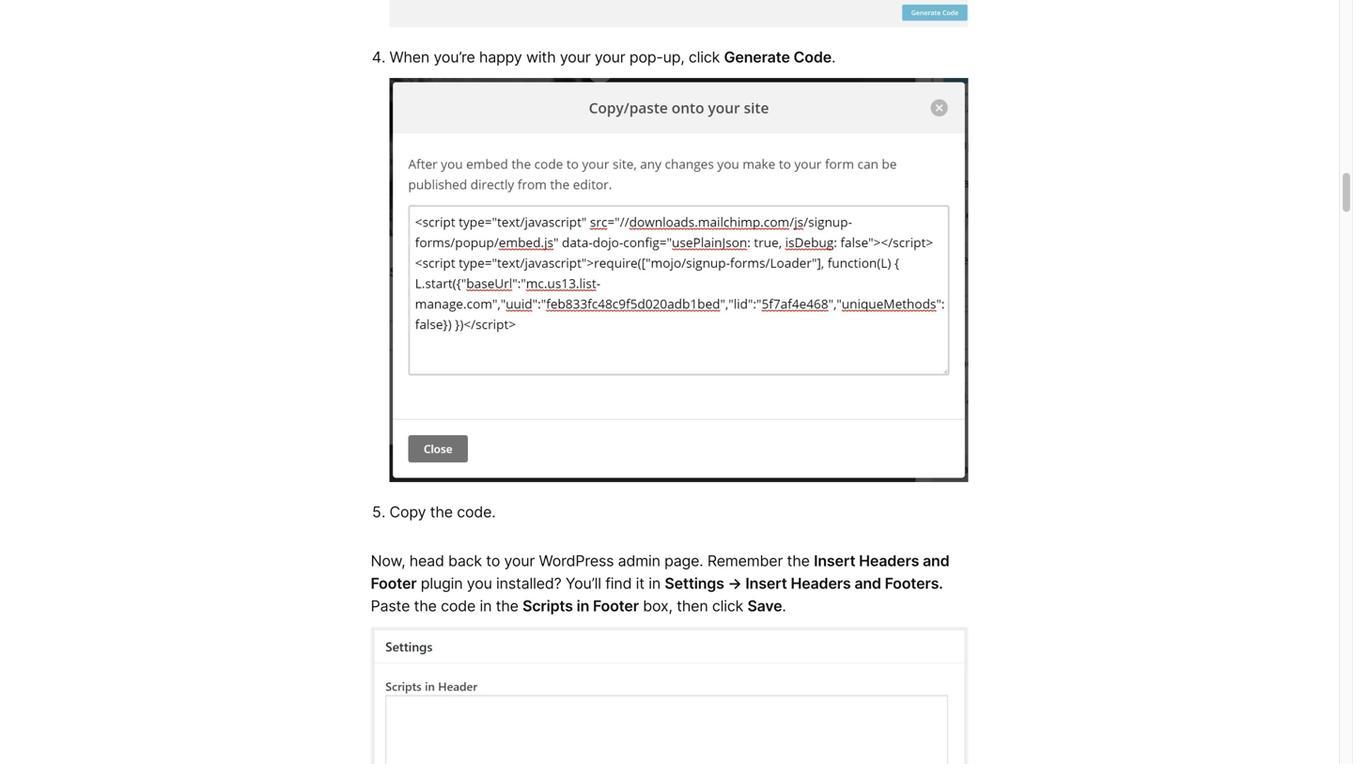 Task type: describe. For each thing, give the bounding box(es) containing it.
admin
[[618, 552, 661, 570]]

now, head back to your wordpress admin page. remember the
[[371, 552, 814, 570]]

remember
[[708, 552, 783, 570]]

1 horizontal spatial in
[[577, 597, 589, 615]]

the down installed?
[[496, 597, 519, 615]]

code.
[[457, 503, 496, 521]]

find
[[605, 574, 632, 593]]

the down plugin
[[414, 597, 437, 615]]

back
[[448, 552, 482, 570]]

add the necessary scripts to your footer using the insert headers and footer plugin image
[[371, 627, 969, 764]]

headers inside plugin you installed? you'll find it in settings → insert headers and footers. paste the code in the scripts in footer box, then click save .
[[791, 574, 851, 593]]

the right remember
[[787, 552, 810, 570]]

head
[[410, 552, 444, 570]]

click inside plugin you installed? you'll find it in settings → insert headers and footers. paste the code in the scripts in footer box, then click save .
[[712, 597, 744, 615]]

your for wordpress
[[504, 552, 535, 570]]

now,
[[371, 552, 405, 570]]

insert inside plugin you installed? you'll find it in settings → insert headers and footers. paste the code in the scripts in footer box, then click save .
[[746, 574, 787, 593]]

. inside plugin you installed? you'll find it in settings → insert headers and footers. paste the code in the scripts in footer box, then click save .
[[782, 597, 786, 615]]

insert headers and footer
[[371, 552, 950, 593]]

0 vertical spatial click
[[689, 48, 720, 66]]

the right copy
[[430, 503, 453, 521]]

headers inside insert headers and footer
[[859, 552, 919, 570]]

pop-
[[630, 48, 663, 66]]

wordpress
[[539, 552, 614, 570]]

2 horizontal spatial in
[[649, 574, 661, 593]]

you'll
[[566, 574, 601, 593]]

when
[[390, 48, 430, 66]]

when you're happy with your your pop-up, click generate code .
[[390, 48, 836, 66]]

then
[[677, 597, 708, 615]]

page.
[[665, 552, 704, 570]]

copy the code.
[[390, 503, 496, 521]]

your for your
[[560, 48, 591, 66]]



Task type: vqa. For each thing, say whether or not it's contained in the screenshot.
SERVICE NAVIGATION MENU element
no



Task type: locate. For each thing, give the bounding box(es) containing it.
insert right remember
[[814, 552, 856, 570]]

footer up paste
[[371, 574, 417, 593]]

up,
[[663, 48, 685, 66]]

your up installed?
[[504, 552, 535, 570]]

copy
[[390, 503, 426, 521]]

1 vertical spatial and
[[855, 574, 881, 593]]

headers
[[859, 552, 919, 570], [791, 574, 851, 593]]

2 horizontal spatial your
[[595, 48, 626, 66]]

0 horizontal spatial footer
[[371, 574, 417, 593]]

1 horizontal spatial insert
[[814, 552, 856, 570]]

0 horizontal spatial headers
[[791, 574, 851, 593]]

and
[[923, 552, 950, 570], [855, 574, 881, 593]]

1 vertical spatial insert
[[746, 574, 787, 593]]

with
[[526, 48, 556, 66]]

. down remember
[[782, 597, 786, 615]]

0 horizontal spatial and
[[855, 574, 881, 593]]

click down settings → on the bottom
[[712, 597, 744, 615]]

box,
[[643, 597, 673, 615]]

plugin you installed? you'll find it in settings → insert headers and footers. paste the code in the scripts in footer box, then click save .
[[371, 574, 943, 615]]

and left footers. in the right of the page
[[855, 574, 881, 593]]

in down you'll
[[577, 597, 589, 615]]

insert
[[814, 552, 856, 570], [746, 574, 787, 593]]

and up footers. in the right of the page
[[923, 552, 950, 570]]

in right it
[[649, 574, 661, 593]]

scripts
[[523, 597, 573, 615]]

0 vertical spatial footer
[[371, 574, 417, 593]]

in
[[649, 574, 661, 593], [480, 597, 492, 615], [577, 597, 589, 615]]

your left "pop-"
[[595, 48, 626, 66]]

insert inside insert headers and footer
[[814, 552, 856, 570]]

you
[[467, 574, 492, 593]]

happy
[[479, 48, 522, 66]]

to
[[486, 552, 500, 570]]

. right generate
[[832, 48, 836, 66]]

.
[[832, 48, 836, 66], [782, 597, 786, 615]]

generate
[[724, 48, 790, 66]]

save
[[748, 597, 782, 615]]

paste
[[371, 597, 410, 615]]

0 horizontal spatial in
[[480, 597, 492, 615]]

plugin
[[421, 574, 463, 593]]

1 vertical spatial footer
[[593, 597, 639, 615]]

1 horizontal spatial and
[[923, 552, 950, 570]]

footer down find
[[593, 597, 639, 615]]

the
[[430, 503, 453, 521], [787, 552, 810, 570], [414, 597, 437, 615], [496, 597, 519, 615]]

headers up footers. in the right of the page
[[859, 552, 919, 570]]

1 horizontal spatial headers
[[859, 552, 919, 570]]

footer inside insert headers and footer
[[371, 574, 417, 593]]

your right with
[[560, 48, 591, 66]]

0 vertical spatial .
[[832, 48, 836, 66]]

headers left footers. in the right of the page
[[791, 574, 851, 593]]

settings →
[[665, 574, 742, 593]]

and inside plugin you installed? you'll find it in settings → insert headers and footers. paste the code in the scripts in footer box, then click save .
[[855, 574, 881, 593]]

0 vertical spatial insert
[[814, 552, 856, 570]]

code
[[441, 597, 476, 615]]

1 vertical spatial .
[[782, 597, 786, 615]]

0 vertical spatial and
[[923, 552, 950, 570]]

and inside insert headers and footer
[[923, 552, 950, 570]]

in down you at the bottom left
[[480, 597, 492, 615]]

footer
[[371, 574, 417, 593], [593, 597, 639, 615]]

footers.
[[885, 574, 943, 593]]

0 horizontal spatial your
[[504, 552, 535, 570]]

0 vertical spatial headers
[[859, 552, 919, 570]]

click
[[689, 48, 720, 66], [712, 597, 744, 615]]

0 horizontal spatial insert
[[746, 574, 787, 593]]

you're
[[434, 48, 475, 66]]

your
[[560, 48, 591, 66], [595, 48, 626, 66], [504, 552, 535, 570]]

1 vertical spatial headers
[[791, 574, 851, 593]]

1 horizontal spatial .
[[832, 48, 836, 66]]

1 vertical spatial click
[[712, 597, 744, 615]]

1 horizontal spatial footer
[[593, 597, 639, 615]]

0 horizontal spatial .
[[782, 597, 786, 615]]

you can embed your sign-up form by copying and pasting the code to your site image
[[390, 78, 969, 482]]

it
[[636, 574, 645, 593]]

customize your pop-up with the mailchimp pop-up creation tool image
[[390, 0, 969, 27]]

footer inside plugin you installed? you'll find it in settings → insert headers and footers. paste the code in the scripts in footer box, then click save .
[[593, 597, 639, 615]]

insert up save
[[746, 574, 787, 593]]

1 horizontal spatial your
[[560, 48, 591, 66]]

installed?
[[496, 574, 562, 593]]

click right up,
[[689, 48, 720, 66]]

code
[[794, 48, 832, 66]]



